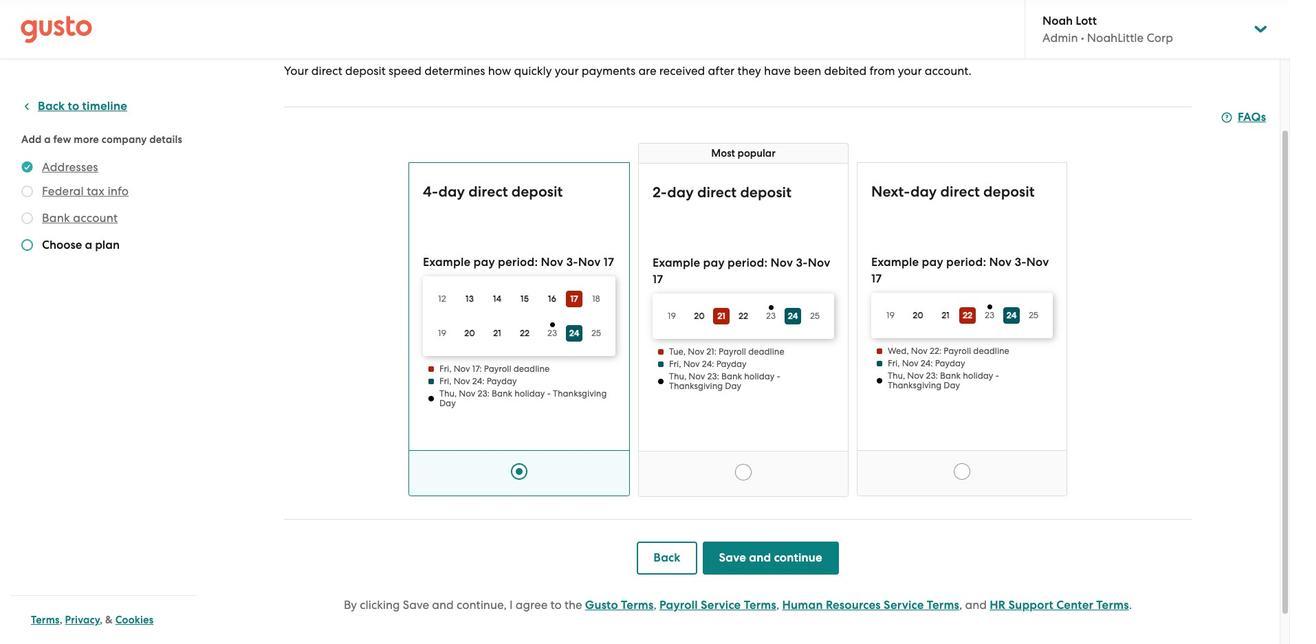 Task type: locate. For each thing, give the bounding box(es) containing it.
save up by clicking save and continue, i agree to the gusto terms , payroll service terms , human resources service terms , and hr support center terms .
[[719, 551, 746, 565]]

0 horizontal spatial thanksgiving
[[553, 389, 607, 399]]

thanksgiving inside most popular button
[[669, 381, 723, 391]]

day for 4-
[[439, 183, 465, 201]]

your right quickly
[[555, 64, 579, 78]]

gusto
[[585, 598, 618, 613]]

0 horizontal spatial day
[[440, 398, 456, 409]]

0 horizontal spatial 3
[[566, 255, 573, 270]]

fri, nov 17 : payroll deadline
[[440, 364, 550, 374]]

1 horizontal spatial your
[[898, 64, 922, 78]]

fri, nov 24 : payday for next-
[[888, 358, 966, 369]]

noah
[[1043, 14, 1073, 28]]

payday inside most popular button
[[717, 359, 747, 369]]

example pay period : nov 3 - nov 17
[[423, 255, 614, 270]]

0 horizontal spatial a
[[44, 133, 51, 146]]

1 horizontal spatial thu, nov 23 : bank holiday - thanksgiving day
[[888, 371, 1000, 391]]

to inside back to timeline 'button'
[[68, 99, 79, 114]]

thu, down the tue,
[[669, 371, 687, 382]]

gusto terms link
[[585, 598, 654, 613]]

thu, for next-
[[888, 371, 905, 381]]

day down fri, nov 17 : payroll deadline on the left bottom of the page
[[440, 398, 456, 409]]

payday
[[935, 358, 966, 369], [717, 359, 747, 369], [487, 376, 517, 387]]

2 horizontal spatial example
[[872, 255, 919, 270]]

thu, nov 23 : bank holiday -
[[440, 389, 553, 399]]

Most popular button
[[638, 163, 849, 497]]

0 horizontal spatial nov 17
[[653, 256, 831, 287]]

1 horizontal spatial deadline
[[749, 347, 785, 357]]

holiday inside most popular button
[[744, 371, 775, 382]]

thu, nov 23 : bank holiday - thanksgiving day down wed, nov 22 : payroll deadline
[[888, 371, 1000, 391]]

0 horizontal spatial example
[[423, 255, 471, 270]]

wed,
[[888, 346, 909, 356]]

holiday down wed, nov 22 : payroll deadline
[[963, 371, 994, 381]]

back button
[[637, 542, 697, 575]]

1 horizontal spatial period
[[728, 256, 765, 270]]

2 horizontal spatial fri, nov 24 : payday
[[888, 358, 966, 369]]

3
[[566, 255, 573, 270], [1015, 255, 1022, 270], [796, 256, 803, 270]]

2 horizontal spatial 3
[[1015, 255, 1022, 270]]

day down wed, nov 22 : payroll deadline
[[944, 380, 960, 391]]

19 for next-
[[887, 310, 895, 321]]

pay inside most popular button
[[703, 256, 725, 270]]

home image
[[21, 15, 92, 43]]

direct for 2-day direct deposit
[[697, 184, 737, 202]]

check image down check icon
[[21, 239, 33, 251]]

bank down tue, nov 21 : payroll deadline
[[722, 371, 742, 382]]

back up gusto terms link
[[654, 551, 681, 565]]

23
[[985, 310, 995, 321], [766, 311, 776, 321], [548, 328, 557, 339], [926, 371, 936, 381], [708, 371, 717, 382], [478, 389, 487, 399]]

,
[[654, 598, 657, 612], [777, 598, 780, 612], [960, 598, 963, 612], [60, 614, 62, 627], [100, 614, 103, 627]]

deadline for 4-day direct deposit
[[514, 364, 550, 374]]

19 for 2-
[[668, 311, 676, 321]]

1 horizontal spatial 3
[[796, 256, 803, 270]]

1 vertical spatial check image
[[21, 239, 33, 251]]

day
[[439, 183, 465, 201], [911, 183, 937, 201], [667, 184, 694, 202]]

20 up wed, nov 22 : payroll deadline
[[913, 310, 924, 321]]

14
[[493, 294, 502, 304]]

1 horizontal spatial thu,
[[669, 371, 687, 382]]

a left plan
[[85, 238, 92, 252]]

thu, nov 23 : bank holiday - thanksgiving day inside most popular button
[[669, 371, 781, 391]]

21
[[942, 310, 950, 321], [718, 311, 726, 321], [493, 328, 501, 338], [707, 347, 715, 357]]

faqs button
[[1222, 109, 1267, 126]]

2 horizontal spatial 25
[[1029, 310, 1039, 321]]

thu, down fri, nov 17 : payroll deadline on the left bottom of the page
[[440, 389, 457, 399]]

19
[[887, 310, 895, 321], [668, 311, 676, 321], [438, 328, 446, 338]]

tax
[[87, 184, 105, 198]]

payroll up 'thu, nov 23 : bank holiday -'
[[484, 364, 512, 374]]

nov
[[541, 255, 563, 270], [578, 255, 601, 270], [990, 255, 1012, 270], [1027, 255, 1049, 270], [771, 256, 793, 270], [808, 256, 831, 270], [911, 346, 928, 356], [688, 347, 705, 357], [902, 358, 919, 369], [684, 359, 700, 369], [454, 364, 470, 374], [908, 371, 924, 381], [689, 371, 705, 382], [454, 376, 470, 387], [459, 389, 476, 399]]

bank down fri, nov 17 : payroll deadline on the left bottom of the page
[[492, 389, 513, 399]]

1 horizontal spatial pay
[[703, 256, 725, 270]]

1 horizontal spatial thanksgiving
[[669, 381, 723, 391]]

period
[[498, 255, 535, 270], [947, 255, 983, 270], [728, 256, 765, 270]]

17
[[604, 255, 614, 270], [872, 272, 882, 286], [653, 272, 663, 287], [571, 294, 578, 304], [472, 364, 480, 374]]

pay
[[474, 255, 495, 270], [922, 255, 944, 270], [703, 256, 725, 270]]

fri, nov 24 : payday down tue, nov 21 : payroll deadline
[[669, 359, 747, 369]]

faqs
[[1238, 110, 1267, 125]]

how
[[488, 64, 511, 78]]

22 up tue, nov 21 : payroll deadline
[[739, 311, 749, 321]]

to left timeline
[[68, 99, 79, 114]]

example inside most popular button
[[653, 256, 701, 270]]

example for 4-
[[423, 255, 471, 270]]

deposit inside most popular button
[[740, 184, 792, 202]]

2 horizontal spatial holiday
[[963, 371, 994, 381]]

20
[[913, 310, 924, 321], [694, 311, 705, 321], [464, 328, 475, 338]]

25
[[1029, 310, 1039, 321], [810, 311, 820, 321], [592, 328, 601, 338]]

plan
[[95, 238, 120, 252]]

direct for 4-day direct deposit
[[469, 183, 508, 201]]

23 up tue, nov 21 : payroll deadline
[[766, 311, 776, 321]]

2 horizontal spatial deadline
[[974, 346, 1010, 356]]

1 horizontal spatial fri, nov 24 : payday
[[669, 359, 747, 369]]

next-
[[872, 183, 911, 201]]

0 horizontal spatial pay
[[474, 255, 495, 270]]

day inside most popular button
[[725, 381, 742, 391]]

choose a plan
[[42, 238, 120, 252]]

save right clicking
[[403, 598, 429, 612]]

service
[[701, 598, 741, 613], [884, 598, 924, 613]]

0 vertical spatial save
[[719, 551, 746, 565]]

0 horizontal spatial thu, nov 23 : bank holiday - thanksgiving day
[[669, 371, 781, 391]]

pay for next-
[[922, 255, 944, 270]]

to left the
[[551, 598, 562, 612]]

example pay period : nov 3 - for 2-
[[653, 256, 808, 270]]

3 inside most popular button
[[796, 256, 803, 270]]

24
[[1007, 310, 1017, 321], [788, 311, 798, 321], [569, 328, 579, 339], [921, 358, 931, 369], [702, 359, 712, 369], [472, 376, 482, 387]]

2 horizontal spatial period
[[947, 255, 983, 270]]

20 down "13"
[[464, 328, 475, 338]]

day
[[944, 380, 960, 391], [725, 381, 742, 391], [440, 398, 456, 409]]

your
[[555, 64, 579, 78], [898, 64, 922, 78]]

0 vertical spatial to
[[68, 99, 79, 114]]

0 vertical spatial check image
[[21, 186, 33, 197]]

period inside most popular button
[[728, 256, 765, 270]]

payday for next-
[[935, 358, 966, 369]]

2 horizontal spatial 19
[[887, 310, 895, 321]]

2 horizontal spatial day
[[944, 380, 960, 391]]

payroll
[[944, 346, 971, 356], [719, 347, 746, 357], [484, 364, 512, 374], [660, 598, 698, 613]]

0 horizontal spatial day
[[439, 183, 465, 201]]

nov 17
[[872, 255, 1049, 286], [653, 256, 831, 287]]

back
[[38, 99, 65, 114], [654, 551, 681, 565]]

1 horizontal spatial back
[[654, 551, 681, 565]]

1 horizontal spatial 19
[[668, 311, 676, 321]]

and left continue on the right bottom
[[749, 551, 771, 565]]

0 horizontal spatial deadline
[[514, 364, 550, 374]]

deadline inside most popular button
[[749, 347, 785, 357]]

1 horizontal spatial 25
[[810, 311, 820, 321]]

:
[[535, 255, 538, 270], [983, 255, 987, 270], [765, 256, 768, 270], [940, 346, 942, 356], [715, 347, 717, 357], [931, 358, 933, 369], [712, 359, 714, 369], [480, 364, 482, 374], [936, 371, 938, 381], [717, 371, 719, 382], [482, 376, 485, 387], [487, 389, 490, 399]]

23 down fri, nov 17 : payroll deadline on the left bottom of the page
[[478, 389, 487, 399]]

back for back to timeline
[[38, 99, 65, 114]]

0 horizontal spatial thu,
[[440, 389, 457, 399]]

1 vertical spatial save
[[403, 598, 429, 612]]

nov 17 inside most popular button
[[653, 256, 831, 287]]

your right from
[[898, 64, 922, 78]]

fri, up 'thu, nov 23 : bank holiday -'
[[440, 364, 452, 374]]

17 inside most popular button
[[653, 272, 663, 287]]

1 horizontal spatial a
[[85, 238, 92, 252]]

a inside list
[[85, 238, 92, 252]]

-
[[573, 255, 578, 270], [1022, 255, 1027, 270], [803, 256, 808, 270], [996, 371, 1000, 381], [777, 371, 781, 382], [547, 389, 551, 399]]

check image
[[21, 186, 33, 197], [21, 239, 33, 251]]

20 inside most popular button
[[694, 311, 705, 321]]

save inside by clicking save and continue, i agree to the gusto terms , payroll service terms , human resources service terms , and hr support center terms .
[[403, 598, 429, 612]]

fri, inside most popular button
[[669, 359, 681, 369]]

deposit for 2-day direct deposit
[[740, 184, 792, 202]]

by clicking save and continue, i agree to the gusto terms , payroll service terms , human resources service terms , and hr support center terms .
[[344, 598, 1132, 613]]

day inside most popular button
[[667, 184, 694, 202]]

thu, for 4-
[[440, 389, 457, 399]]

1 vertical spatial to
[[551, 598, 562, 612]]

fri, nov 24 : payday down fri, nov 17 : payroll deadline on the left bottom of the page
[[440, 376, 517, 387]]

3 for 2-day direct deposit
[[796, 256, 803, 270]]

payroll inside most popular button
[[719, 347, 746, 357]]

0 vertical spatial a
[[44, 133, 51, 146]]

1 horizontal spatial nov 17
[[872, 255, 1049, 286]]

None radio
[[511, 464, 528, 480], [954, 464, 971, 480], [511, 464, 528, 480], [954, 464, 971, 480]]

payday down wed, nov 22 : payroll deadline
[[935, 358, 966, 369]]

resources
[[826, 598, 881, 613]]

payday up 'thu, nov 23 : bank holiday -'
[[487, 376, 517, 387]]

25 for next-day direct deposit
[[1029, 310, 1039, 321]]

22
[[963, 310, 973, 321], [739, 311, 749, 321], [520, 328, 530, 338], [930, 346, 940, 356]]

human resources service terms link
[[782, 598, 960, 613]]

back up few
[[38, 99, 65, 114]]

fri, down fri, nov 17 : payroll deadline on the left bottom of the page
[[440, 376, 452, 387]]

circle check image
[[21, 159, 33, 175]]

more
[[74, 133, 99, 146]]

19 inside most popular button
[[668, 311, 676, 321]]

they
[[738, 64, 761, 78]]

fri, down the tue,
[[669, 359, 681, 369]]

back for back
[[654, 551, 681, 565]]

0 horizontal spatial and
[[432, 598, 454, 612]]

21 up wed, nov 22 : payroll deadline
[[942, 310, 950, 321]]

19 up the tue,
[[668, 311, 676, 321]]

19 up wed,
[[887, 310, 895, 321]]

1 horizontal spatial example pay period : nov 3 -
[[872, 255, 1027, 270]]

thu, inside most popular button
[[669, 371, 687, 382]]

2 horizontal spatial day
[[911, 183, 937, 201]]

check image down circle check image
[[21, 186, 33, 197]]

from
[[870, 64, 895, 78]]

1 your from the left
[[555, 64, 579, 78]]

deposit
[[345, 64, 386, 78], [512, 183, 563, 201], [984, 183, 1035, 201], [740, 184, 792, 202]]

deadline for next-day direct deposit
[[974, 346, 1010, 356]]

2 check image from the top
[[21, 239, 33, 251]]

save inside button
[[719, 551, 746, 565]]

, left hr
[[960, 598, 963, 612]]

back inside back button
[[654, 551, 681, 565]]

0 horizontal spatial fri, nov 24 : payday
[[440, 376, 517, 387]]

terms right gusto
[[621, 598, 654, 613]]

payroll down back button
[[660, 598, 698, 613]]

service right resources
[[884, 598, 924, 613]]

thu, nov 23 : bank holiday - thanksgiving day down tue, nov 21 : payroll deadline
[[669, 371, 781, 391]]

2 horizontal spatial pay
[[922, 255, 944, 270]]

bank for next-day direct deposit
[[940, 371, 961, 381]]

bank inside most popular button
[[722, 371, 742, 382]]

back inside back to timeline 'button'
[[38, 99, 65, 114]]

1 horizontal spatial service
[[884, 598, 924, 613]]

.
[[1129, 598, 1132, 612]]

holiday
[[963, 371, 994, 381], [744, 371, 775, 382], [515, 389, 545, 399]]

the
[[565, 598, 582, 612]]

0 horizontal spatial back
[[38, 99, 65, 114]]

1 horizontal spatial and
[[749, 551, 771, 565]]

0 vertical spatial back
[[38, 99, 65, 114]]

fri, nov 24 : payday down wed, nov 22 : payroll deadline
[[888, 358, 966, 369]]

addresses
[[42, 160, 98, 174]]

a for plan
[[85, 238, 92, 252]]

0 horizontal spatial payday
[[487, 376, 517, 387]]

example
[[423, 255, 471, 270], [872, 255, 919, 270], [653, 256, 701, 270]]

16
[[548, 294, 557, 304]]

thu, down wed,
[[888, 371, 905, 381]]

timeline
[[82, 99, 127, 114]]

and left hr
[[966, 598, 987, 612]]

payroll right wed,
[[944, 346, 971, 356]]

bank down wed, nov 22 : payroll deadline
[[940, 371, 961, 381]]

23 down tue, nov 21 : payroll deadline
[[708, 371, 717, 382]]

20 up tue, nov 21 : payroll deadline
[[694, 311, 705, 321]]

holiday down tue, nov 21 : payroll deadline
[[744, 371, 775, 382]]

0 horizontal spatial save
[[403, 598, 429, 612]]

21 up tue, nov 21 : payroll deadline
[[718, 311, 726, 321]]

fri, nov 24 : payday
[[888, 358, 966, 369], [669, 359, 747, 369], [440, 376, 517, 387]]

save
[[719, 551, 746, 565], [403, 598, 429, 612]]

example pay period : nov 3 - inside most popular button
[[653, 256, 808, 270]]

0 horizontal spatial service
[[701, 598, 741, 613]]

most
[[711, 147, 735, 160]]

holiday down fri, nov 17 : payroll deadline on the left bottom of the page
[[515, 389, 545, 399]]

0 horizontal spatial example pay period : nov 3 -
[[653, 256, 808, 270]]

2 horizontal spatial thanksgiving
[[888, 380, 942, 391]]

deposit for next-day direct deposit
[[984, 183, 1035, 201]]

deadline
[[974, 346, 1010, 356], [749, 347, 785, 357], [514, 364, 550, 374]]

payroll right the tue,
[[719, 347, 746, 357]]

payroll for next-
[[944, 346, 971, 356]]

23 down 16
[[548, 328, 557, 339]]

after
[[708, 64, 735, 78]]

holiday for next-day direct deposit
[[963, 371, 994, 381]]

None radio
[[735, 464, 752, 481]]

1 vertical spatial a
[[85, 238, 92, 252]]

19 down 12
[[438, 328, 446, 338]]

lott
[[1076, 14, 1097, 28]]

0 horizontal spatial period
[[498, 255, 535, 270]]

payday for 4-
[[487, 376, 517, 387]]

thanksgiving
[[888, 380, 942, 391], [669, 381, 723, 391], [553, 389, 607, 399]]

service down 'save and continue' button
[[701, 598, 741, 613]]

save and continue button
[[703, 542, 839, 575]]

day for 2-
[[725, 381, 742, 391]]

clicking
[[360, 598, 400, 612]]

human
[[782, 598, 823, 613]]

fri, nov 24 : payday inside most popular button
[[669, 359, 747, 369]]

1 horizontal spatial day
[[667, 184, 694, 202]]

bank down federal
[[42, 211, 70, 225]]

1 horizontal spatial 20
[[694, 311, 705, 321]]

20 for next-
[[913, 310, 924, 321]]

2 horizontal spatial thu,
[[888, 371, 905, 381]]

0 horizontal spatial to
[[68, 99, 79, 114]]

1 vertical spatial back
[[654, 551, 681, 565]]

payroll for 2-
[[719, 347, 746, 357]]

period for next-day direct deposit
[[947, 255, 983, 270]]

4-
[[423, 183, 439, 201]]

fri, nov 24 : payday for 4-
[[440, 376, 517, 387]]

1 horizontal spatial holiday
[[744, 371, 775, 382]]

check image
[[21, 213, 33, 224]]

day for next-
[[911, 183, 937, 201]]

payday down tue, nov 21 : payroll deadline
[[717, 359, 747, 369]]

thu,
[[888, 371, 905, 381], [669, 371, 687, 382], [440, 389, 457, 399]]

to
[[68, 99, 79, 114], [551, 598, 562, 612]]

25 inside most popular button
[[810, 311, 820, 321]]

thanksgiving for next-
[[888, 380, 942, 391]]

direct
[[311, 64, 342, 78], [469, 183, 508, 201], [941, 183, 980, 201], [697, 184, 737, 202]]

0 horizontal spatial holiday
[[515, 389, 545, 399]]

a left few
[[44, 133, 51, 146]]

and left continue,
[[432, 598, 454, 612]]

1 horizontal spatial day
[[725, 381, 742, 391]]

1 horizontal spatial example
[[653, 256, 701, 270]]

None button
[[409, 162, 630, 497], [857, 162, 1068, 497], [409, 162, 630, 497], [857, 162, 1068, 497]]

fri, down wed,
[[888, 358, 900, 369]]

day down tue, nov 21 : payroll deadline
[[725, 381, 742, 391]]

2 horizontal spatial payday
[[935, 358, 966, 369]]

1 horizontal spatial save
[[719, 551, 746, 565]]

1 horizontal spatial to
[[551, 598, 562, 612]]

2 horizontal spatial 20
[[913, 310, 924, 321]]

account.
[[925, 64, 972, 78]]

0 horizontal spatial your
[[555, 64, 579, 78]]

fri, nov 24 : payday for 2-
[[669, 359, 747, 369]]

direct inside most popular button
[[697, 184, 737, 202]]

1 horizontal spatial payday
[[717, 359, 747, 369]]

continue
[[774, 551, 823, 565]]



Task type: describe. For each thing, give the bounding box(es) containing it.
•
[[1081, 31, 1085, 45]]

thu, nov 23 : bank holiday - thanksgiving day for next-
[[888, 371, 1000, 391]]

to inside by clicking save and continue, i agree to the gusto terms , payroll service terms , human resources service terms , and hr support center terms .
[[551, 598, 562, 612]]

cookies
[[115, 614, 154, 627]]

fri, for next-
[[888, 358, 900, 369]]

period for 4-day direct deposit
[[498, 255, 535, 270]]

bank for 2-day direct deposit
[[722, 371, 742, 382]]

federal
[[42, 184, 84, 198]]

day for next-
[[944, 380, 960, 391]]

terms right center
[[1097, 598, 1129, 613]]

speed
[[389, 64, 422, 78]]

23 down wed, nov 22 : payroll deadline
[[926, 371, 936, 381]]

22 down 15
[[520, 328, 530, 338]]

1 check image from the top
[[21, 186, 33, 197]]

25 for 2-day direct deposit
[[810, 311, 820, 321]]

hr support center terms link
[[990, 598, 1129, 613]]

18
[[592, 294, 600, 304]]

bank inside button
[[42, 211, 70, 225]]

payday for 2-
[[717, 359, 747, 369]]

terms link
[[31, 614, 60, 627]]

have
[[764, 64, 791, 78]]

account
[[73, 211, 118, 225]]

bank account button
[[42, 210, 118, 226]]

22 inside most popular button
[[739, 311, 749, 321]]

example for 2-
[[653, 256, 701, 270]]

by
[[344, 598, 357, 612]]

payroll for 4-
[[484, 364, 512, 374]]

3 for 4-day direct deposit
[[566, 255, 573, 270]]

20 for 2-
[[694, 311, 705, 321]]

0 horizontal spatial 20
[[464, 328, 475, 338]]

back to timeline
[[38, 99, 127, 114]]

thanksgiving for 2-
[[669, 381, 723, 391]]

federal tax info button
[[42, 183, 129, 199]]

company
[[102, 133, 147, 146]]

thanksgiving inside thanksgiving day
[[553, 389, 607, 399]]

pay for 2-
[[703, 256, 725, 270]]

fri, for 2-
[[669, 359, 681, 369]]

back to timeline button
[[21, 98, 127, 115]]

bank for 4-day direct deposit
[[492, 389, 513, 399]]

holiday for 4-day direct deposit
[[515, 389, 545, 399]]

corp
[[1147, 31, 1173, 45]]

period for 2-day direct deposit
[[728, 256, 765, 270]]

direct for next-day direct deposit
[[941, 183, 980, 201]]

admin
[[1043, 31, 1078, 45]]

noahlittle
[[1087, 31, 1144, 45]]

continue,
[[457, 598, 507, 612]]

agree
[[516, 598, 548, 612]]

few
[[53, 133, 71, 146]]

21 right the tue,
[[707, 347, 715, 357]]

2 service from the left
[[884, 598, 924, 613]]

save and continue
[[719, 551, 823, 565]]

0 horizontal spatial 19
[[438, 328, 446, 338]]

, left privacy
[[60, 614, 62, 627]]

21 down 14
[[493, 328, 501, 338]]

been
[[794, 64, 822, 78]]

nov 17 for 2-
[[653, 256, 831, 287]]

your direct deposit speed determines how quickly your payments are received after they have been debited from your account.
[[284, 64, 972, 78]]

none radio inside most popular button
[[735, 464, 752, 481]]

4-day direct deposit
[[423, 183, 563, 201]]

federal tax info
[[42, 184, 129, 198]]

deadline for 2-day direct deposit
[[749, 347, 785, 357]]

support
[[1009, 598, 1054, 613]]

choose a plan list
[[21, 159, 191, 257]]

hr
[[990, 598, 1006, 613]]

, down back button
[[654, 598, 657, 612]]

nov 17 for next-
[[872, 255, 1049, 286]]

2 your from the left
[[898, 64, 922, 78]]

add
[[21, 133, 42, 146]]

deposit for 4-day direct deposit
[[512, 183, 563, 201]]

, left human
[[777, 598, 780, 612]]

15
[[521, 294, 529, 304]]

noah lott admin • noahlittle corp
[[1043, 14, 1173, 45]]

0 horizontal spatial 25
[[592, 328, 601, 338]]

i
[[510, 598, 513, 612]]

terms left privacy
[[31, 614, 60, 627]]

privacy
[[65, 614, 100, 627]]

pay for 4-
[[474, 255, 495, 270]]

&
[[105, 614, 113, 627]]

day for 2-
[[667, 184, 694, 202]]

terms , privacy , & cookies
[[31, 614, 154, 627]]

2-
[[653, 184, 667, 202]]

thu, for 2-
[[669, 371, 687, 382]]

example for next-
[[872, 255, 919, 270]]

bank account
[[42, 211, 118, 225]]

23 up wed, nov 22 : payroll deadline
[[985, 310, 995, 321]]

and inside button
[[749, 551, 771, 565]]

add a few more company details
[[21, 133, 182, 146]]

choose
[[42, 238, 82, 252]]

popular
[[738, 147, 776, 160]]

22 right wed,
[[930, 346, 940, 356]]

next-day direct deposit
[[872, 183, 1035, 201]]

wed, nov 22 : payroll deadline
[[888, 346, 1010, 356]]

info
[[108, 184, 129, 198]]

1 service from the left
[[701, 598, 741, 613]]

2-day direct deposit
[[653, 184, 792, 202]]

13
[[466, 294, 474, 304]]

a for few
[[44, 133, 51, 146]]

terms left human
[[744, 598, 777, 613]]

are
[[639, 64, 657, 78]]

cookies button
[[115, 612, 154, 629]]

thanksgiving day
[[440, 389, 607, 409]]

your
[[284, 64, 309, 78]]

thu, nov 23 : bank holiday - thanksgiving day for 2-
[[669, 371, 781, 391]]

3 for next-day direct deposit
[[1015, 255, 1022, 270]]

, left the &
[[100, 614, 103, 627]]

example pay period : nov 3 - for next-
[[872, 255, 1027, 270]]

payroll service terms link
[[660, 598, 777, 613]]

center
[[1057, 598, 1094, 613]]

most popular
[[711, 147, 776, 160]]

fri, for 4-
[[440, 376, 452, 387]]

addresses button
[[42, 159, 98, 175]]

holiday for 2-day direct deposit
[[744, 371, 775, 382]]

quickly
[[514, 64, 552, 78]]

details
[[149, 133, 182, 146]]

tue,
[[669, 347, 686, 357]]

tue, nov 21 : payroll deadline
[[669, 347, 785, 357]]

privacy link
[[65, 614, 100, 627]]

22 up wed, nov 22 : payroll deadline
[[963, 310, 973, 321]]

debited
[[825, 64, 867, 78]]

received
[[660, 64, 705, 78]]

payments
[[582, 64, 636, 78]]

12
[[438, 294, 446, 304]]

terms left hr
[[927, 598, 960, 613]]

determines
[[425, 64, 485, 78]]

day inside thanksgiving day
[[440, 398, 456, 409]]

2 horizontal spatial and
[[966, 598, 987, 612]]



Task type: vqa. For each thing, say whether or not it's contained in the screenshot.
timeline
yes



